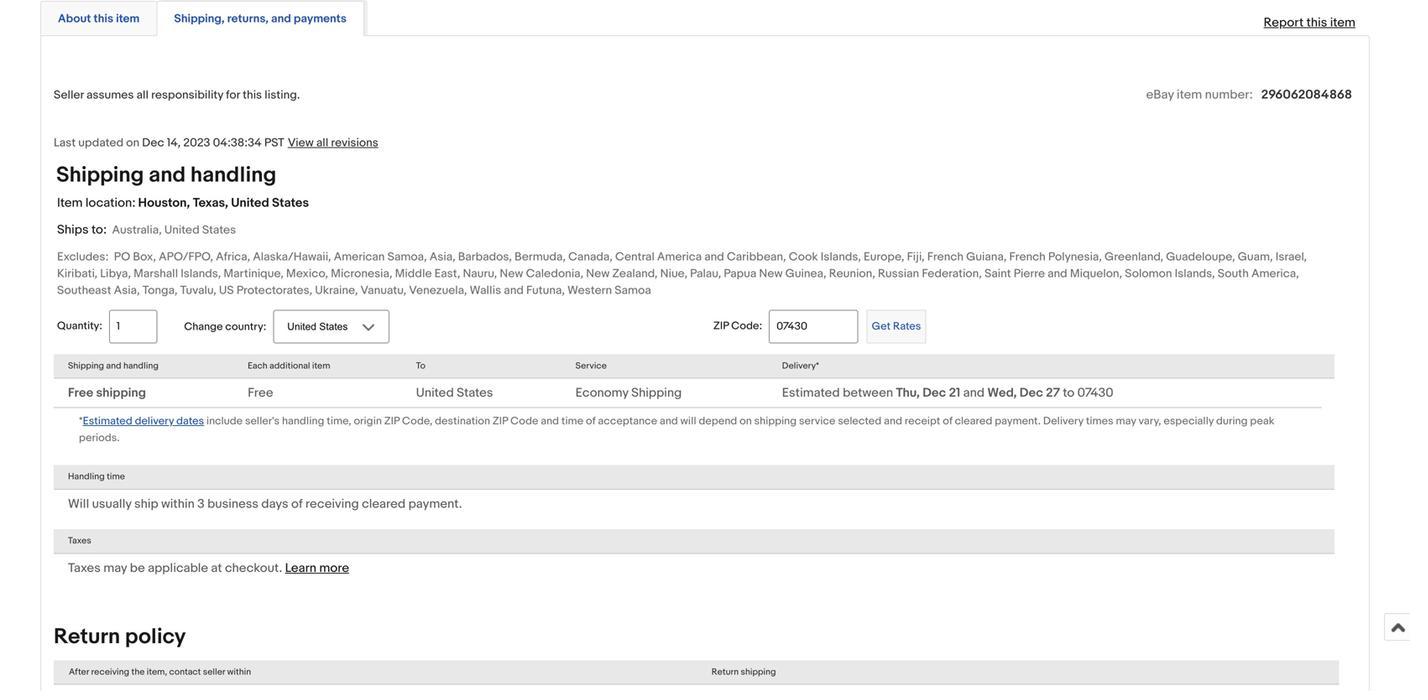 Task type: describe. For each thing, give the bounding box(es) containing it.
states inside ships to: australia, united states
[[202, 223, 236, 238]]

2 vertical spatial shipping
[[631, 386, 682, 401]]

canada,
[[568, 250, 613, 264]]

ship
[[134, 497, 158, 512]]

2 horizontal spatial dec
[[1020, 386, 1043, 401]]

2 vertical spatial united
[[416, 386, 454, 401]]

1 french from the left
[[927, 250, 964, 264]]

21
[[949, 386, 961, 401]]

america,
[[1252, 267, 1299, 281]]

free for free shipping
[[68, 386, 93, 401]]

item for report this item
[[1330, 15, 1356, 30]]

libya,
[[100, 267, 131, 281]]

3
[[197, 497, 205, 512]]

depend
[[699, 415, 737, 428]]

0 horizontal spatial handling
[[123, 361, 159, 372]]

ZIP Code: text field
[[769, 310, 858, 344]]

middle
[[395, 267, 432, 281]]

po box, apo/fpo, africa, alaska/hawaii, american samoa, asia, barbados, bermuda, canada, central america and caribbean, cook islands, europe, fiji, french guiana, french polynesia, greenland, guadeloupe, guam, israel, kiribati, libya, marshall islands, martinique, mexico, micronesia, middle east, nauru, new caledonia, new zealand, niue, palau, papua new guinea, reunion, russian federation, saint pierre and miquelon, solomon islands, south america, southeast asia, tonga, tuvalu, us protectorates, ukraine, vanuatu, venezuela, wallis and futuna, western samoa
[[57, 250, 1307, 298]]

learn
[[285, 561, 316, 576]]

on inside include seller's handling time, origin zip code, destination zip code and time of acceptance and will depend on shipping service selected and receipt of cleared payment. delivery times may vary, especially during peak periods.
[[740, 415, 752, 428]]

country:
[[225, 321, 266, 334]]

and left will
[[660, 415, 678, 428]]

ukraine,
[[315, 284, 358, 298]]

miquelon,
[[1070, 267, 1122, 281]]

for
[[226, 88, 240, 102]]

assumes
[[86, 88, 134, 102]]

origin
[[354, 415, 382, 428]]

western
[[568, 284, 612, 298]]

payment. inside include seller's handling time, origin zip code, destination zip code and time of acceptance and will depend on shipping service selected and receipt of cleared payment. delivery times may vary, especially during peak periods.
[[995, 415, 1041, 428]]

taxes for taxes may be applicable at checkout. learn more
[[68, 561, 101, 576]]

return for return policy
[[54, 624, 120, 650]]

* estimated delivery dates
[[79, 415, 204, 428]]

code:
[[731, 320, 762, 333]]

american
[[334, 250, 385, 264]]

return for return shipping
[[712, 667, 739, 678]]

1 horizontal spatial islands,
[[821, 250, 861, 264]]

peak
[[1250, 415, 1275, 428]]

and right code
[[541, 415, 559, 428]]

to:
[[91, 222, 107, 238]]

delivery*
[[782, 361, 819, 372]]

view all revisions link
[[284, 135, 378, 150]]

apo/fpo,
[[159, 250, 213, 264]]

get rates
[[872, 320, 921, 333]]

1 horizontal spatial within
[[227, 667, 251, 678]]

listing.
[[265, 88, 300, 102]]

at
[[211, 561, 222, 576]]

code
[[510, 415, 538, 428]]

last
[[54, 136, 76, 150]]

thu,
[[896, 386, 920, 401]]

1 horizontal spatial all
[[316, 136, 328, 150]]

responsibility
[[151, 88, 223, 102]]

africa,
[[216, 250, 250, 264]]

revisions
[[331, 136, 378, 150]]

after
[[69, 667, 89, 678]]

samoa
[[615, 284, 651, 298]]

*
[[79, 415, 83, 428]]

handling
[[68, 472, 105, 483]]

caledonia,
[[526, 267, 584, 281]]

guiana,
[[966, 250, 1007, 264]]

cleared inside include seller's handling time, origin zip code, destination zip code and time of acceptance and will depend on shipping service selected and receipt of cleared payment. delivery times may vary, especially during peak periods.
[[955, 415, 993, 428]]

1 vertical spatial cleared
[[362, 497, 406, 512]]

guadeloupe,
[[1166, 250, 1235, 264]]

receipt
[[905, 415, 940, 428]]

greenland,
[[1105, 250, 1164, 264]]

and up houston, at the left of page
[[149, 162, 186, 188]]

shipping, returns, and payments button
[[174, 11, 347, 27]]

business
[[207, 497, 259, 512]]

shipping for free shipping
[[96, 386, 146, 401]]

seller assumes all responsibility for this listing.
[[54, 88, 300, 102]]

usually
[[92, 497, 131, 512]]

tonga,
[[142, 284, 178, 298]]

item for about this item
[[116, 12, 140, 26]]

destination
[[435, 415, 490, 428]]

0 vertical spatial receiving
[[305, 497, 359, 512]]

kiribati,
[[57, 267, 97, 281]]

will usually ship within 3 business days of receiving cleared payment.
[[68, 497, 462, 512]]

texas,
[[193, 196, 228, 211]]

change
[[184, 321, 223, 334]]

and down polynesia,
[[1048, 267, 1068, 281]]

1 horizontal spatial united
[[231, 196, 269, 211]]

dec for 21
[[923, 386, 946, 401]]

ships to: australia, united states
[[57, 222, 236, 238]]

nauru,
[[463, 267, 497, 281]]

polynesia,
[[1048, 250, 1102, 264]]

to
[[1063, 386, 1075, 401]]

pierre
[[1014, 267, 1045, 281]]

zealand,
[[612, 267, 658, 281]]

1 vertical spatial estimated
[[83, 415, 132, 428]]

1 horizontal spatial this
[[243, 88, 262, 102]]

america
[[657, 250, 702, 264]]

2 horizontal spatial of
[[943, 415, 953, 428]]

0 horizontal spatial may
[[103, 561, 127, 576]]

russian
[[878, 267, 919, 281]]

0 horizontal spatial of
[[291, 497, 303, 512]]

include seller's handling time, origin zip code, destination zip code and time of acceptance and will depend on shipping service selected and receipt of cleared payment. delivery times may vary, especially during peak periods.
[[79, 415, 1275, 445]]

guinea,
[[785, 267, 826, 281]]

3 new from the left
[[759, 267, 783, 281]]

1 vertical spatial shipping and handling
[[68, 361, 159, 372]]

papua
[[724, 267, 757, 281]]

1 vertical spatial shipping
[[68, 361, 104, 372]]

report this item link
[[1256, 7, 1364, 38]]

0 vertical spatial asia,
[[430, 250, 456, 264]]

handling inside include seller's handling time, origin zip code, destination zip code and time of acceptance and will depend on shipping service selected and receipt of cleared payment. delivery times may vary, especially during peak periods.
[[282, 415, 324, 428]]

europe,
[[864, 250, 904, 264]]

bermuda,
[[515, 250, 566, 264]]

will
[[68, 497, 89, 512]]

east,
[[435, 267, 460, 281]]

economy
[[576, 386, 629, 401]]

the
[[131, 667, 145, 678]]

guam,
[[1238, 250, 1273, 264]]

periods.
[[79, 432, 120, 445]]

ships
[[57, 222, 89, 238]]

shipping, returns, and payments
[[174, 12, 347, 26]]

fiji,
[[907, 250, 925, 264]]

number:
[[1205, 87, 1253, 102]]

0 horizontal spatial zip
[[384, 415, 400, 428]]

selected
[[838, 415, 882, 428]]



Task type: vqa. For each thing, say whether or not it's contained in the screenshot.
'especially'
yes



Task type: locate. For each thing, give the bounding box(es) containing it.
0 horizontal spatial islands,
[[181, 267, 221, 281]]

0 vertical spatial handling
[[190, 162, 276, 188]]

shipping and handling up the free shipping
[[68, 361, 159, 372]]

states
[[272, 196, 309, 211], [202, 223, 236, 238], [457, 386, 493, 401]]

0 horizontal spatial payment.
[[408, 497, 462, 512]]

futuna,
[[526, 284, 565, 298]]

alaska/hawaii,
[[253, 250, 331, 264]]

1 vertical spatial taxes
[[68, 561, 101, 576]]

and left receipt
[[884, 415, 902, 428]]

time down the economy
[[561, 415, 584, 428]]

0 horizontal spatial united
[[164, 223, 200, 238]]

free
[[68, 386, 93, 401], [248, 386, 273, 401]]

free shipping
[[68, 386, 146, 401]]

1 horizontal spatial handling
[[190, 162, 276, 188]]

1 vertical spatial asia,
[[114, 284, 140, 298]]

times
[[1086, 415, 1114, 428]]

2 french from the left
[[1009, 250, 1046, 264]]

new up wallis
[[500, 267, 523, 281]]

1 vertical spatial united
[[164, 223, 200, 238]]

2 horizontal spatial zip
[[714, 320, 729, 333]]

of right days
[[291, 497, 303, 512]]

location:
[[86, 196, 136, 211]]

shipping up location:
[[56, 162, 144, 188]]

tab list
[[40, 0, 1370, 36]]

cleared
[[955, 415, 993, 428], [362, 497, 406, 512]]

and
[[271, 12, 291, 26], [149, 162, 186, 188], [704, 250, 724, 264], [1048, 267, 1068, 281], [504, 284, 524, 298], [106, 361, 121, 372], [963, 386, 985, 401], [541, 415, 559, 428], [660, 415, 678, 428], [884, 415, 902, 428]]

seller
[[54, 88, 84, 102]]

will
[[680, 415, 696, 428]]

1 horizontal spatial zip
[[493, 415, 508, 428]]

estimated down delivery*
[[782, 386, 840, 401]]

1 horizontal spatial of
[[586, 415, 596, 428]]

2 horizontal spatial states
[[457, 386, 493, 401]]

time,
[[327, 415, 351, 428]]

and right '21'
[[963, 386, 985, 401]]

all right view
[[316, 136, 328, 150]]

free down each
[[248, 386, 273, 401]]

this right for at the left of the page
[[243, 88, 262, 102]]

handling down 04:38:34
[[190, 162, 276, 188]]

united up apo/fpo,
[[164, 223, 200, 238]]

1 vertical spatial payment.
[[408, 497, 462, 512]]

within left 3
[[161, 497, 195, 512]]

0 vertical spatial cleared
[[955, 415, 993, 428]]

2 taxes from the top
[[68, 561, 101, 576]]

zip left code
[[493, 415, 508, 428]]

islands, up tuvalu,
[[181, 267, 221, 281]]

dec left '21'
[[923, 386, 946, 401]]

handling time
[[68, 472, 125, 483]]

all
[[136, 88, 149, 102], [316, 136, 328, 150]]

pst
[[264, 136, 284, 150]]

item inside button
[[116, 12, 140, 26]]

2 horizontal spatial united
[[416, 386, 454, 401]]

shipping
[[56, 162, 144, 188], [68, 361, 104, 372], [631, 386, 682, 401]]

code,
[[402, 415, 433, 428]]

0 horizontal spatial on
[[126, 136, 139, 150]]

0 horizontal spatial cleared
[[362, 497, 406, 512]]

0 vertical spatial shipping
[[96, 386, 146, 401]]

1 horizontal spatial estimated
[[782, 386, 840, 401]]

1 vertical spatial receiving
[[91, 667, 129, 678]]

0 vertical spatial payment.
[[995, 415, 1041, 428]]

united inside ships to: australia, united states
[[164, 223, 200, 238]]

receiving left the
[[91, 667, 129, 678]]

additional
[[269, 361, 310, 372]]

taxes left be
[[68, 561, 101, 576]]

item right additional
[[312, 361, 330, 372]]

on right depend
[[740, 415, 752, 428]]

and up the free shipping
[[106, 361, 121, 372]]

0 horizontal spatial dec
[[142, 136, 164, 150]]

0 horizontal spatial free
[[68, 386, 93, 401]]

1 horizontal spatial new
[[586, 267, 610, 281]]

may inside include seller's handling time, origin zip code, destination zip code and time of acceptance and will depend on shipping service selected and receipt of cleared payment. delivery times may vary, especially during peak periods.
[[1116, 415, 1136, 428]]

taxes for taxes
[[68, 536, 91, 547]]

2 vertical spatial shipping
[[741, 667, 776, 678]]

0 vertical spatial on
[[126, 136, 139, 150]]

free up *
[[68, 386, 93, 401]]

0 vertical spatial within
[[161, 497, 195, 512]]

2 vertical spatial states
[[457, 386, 493, 401]]

shipping for return shipping
[[741, 667, 776, 678]]

1 vertical spatial all
[[316, 136, 328, 150]]

0 vertical spatial all
[[136, 88, 149, 102]]

0 vertical spatial shipping
[[56, 162, 144, 188]]

item right about
[[116, 12, 140, 26]]

tab list containing about this item
[[40, 0, 1370, 36]]

report this item
[[1264, 15, 1356, 30]]

0 vertical spatial taxes
[[68, 536, 91, 547]]

2 horizontal spatial this
[[1307, 15, 1327, 30]]

0 vertical spatial time
[[561, 415, 584, 428]]

united down to
[[416, 386, 454, 401]]

1 horizontal spatial dec
[[923, 386, 946, 401]]

new down caribbean,
[[759, 267, 783, 281]]

this
[[94, 12, 113, 26], [1307, 15, 1327, 30], [243, 88, 262, 102]]

and right wallis
[[504, 284, 524, 298]]

item right ebay
[[1177, 87, 1202, 102]]

islands, up reunion,
[[821, 250, 861, 264]]

2 vertical spatial handling
[[282, 415, 324, 428]]

0 horizontal spatial french
[[927, 250, 964, 264]]

states up destination
[[457, 386, 493, 401]]

0 vertical spatial estimated
[[782, 386, 840, 401]]

1 horizontal spatial french
[[1009, 250, 1046, 264]]

zip left code: at the right
[[714, 320, 729, 333]]

seller
[[203, 667, 225, 678]]

taxes
[[68, 536, 91, 547], [68, 561, 101, 576]]

1 new from the left
[[500, 267, 523, 281]]

0 horizontal spatial asia,
[[114, 284, 140, 298]]

may left the vary,
[[1116, 415, 1136, 428]]

1 taxes from the top
[[68, 536, 91, 547]]

item right report
[[1330, 15, 1356, 30]]

0 horizontal spatial estimated
[[83, 415, 132, 428]]

1 free from the left
[[68, 386, 93, 401]]

of right receipt
[[943, 415, 953, 428]]

0 horizontal spatial this
[[94, 12, 113, 26]]

and up palau,
[[704, 250, 724, 264]]

2 horizontal spatial new
[[759, 267, 783, 281]]

caribbean,
[[727, 250, 786, 264]]

handling down quantity: text field
[[123, 361, 159, 372]]

shipping,
[[174, 12, 225, 26]]

1 horizontal spatial cleared
[[955, 415, 993, 428]]

after receiving the item, contact seller within
[[69, 667, 251, 678]]

vary,
[[1139, 415, 1161, 428]]

2 horizontal spatial islands,
[[1175, 267, 1215, 281]]

estimated between thu, dec 21 and wed, dec 27 to 07430
[[782, 386, 1114, 401]]

barbados,
[[458, 250, 512, 264]]

view
[[288, 136, 314, 150]]

service
[[576, 361, 607, 372]]

14,
[[167, 136, 181, 150]]

1 vertical spatial may
[[103, 561, 127, 576]]

rates
[[893, 320, 921, 333]]

Quantity: text field
[[109, 310, 157, 344]]

handling left time,
[[282, 415, 324, 428]]

this inside about this item button
[[94, 12, 113, 26]]

southeast
[[57, 284, 111, 298]]

1 horizontal spatial receiving
[[305, 497, 359, 512]]

asia, up east,
[[430, 250, 456, 264]]

samoa,
[[387, 250, 427, 264]]

french up federation, on the top
[[927, 250, 964, 264]]

2 new from the left
[[586, 267, 610, 281]]

each
[[248, 361, 267, 372]]

new down canada,
[[586, 267, 610, 281]]

micronesia,
[[331, 267, 392, 281]]

item location: houston, texas, united states
[[57, 196, 309, 211]]

0 vertical spatial may
[[1116, 415, 1136, 428]]

2 free from the left
[[248, 386, 273, 401]]

zip right origin
[[384, 415, 400, 428]]

1 horizontal spatial may
[[1116, 415, 1136, 428]]

0 horizontal spatial all
[[136, 88, 149, 102]]

be
[[130, 561, 145, 576]]

1 vertical spatial handling
[[123, 361, 159, 372]]

free for free
[[248, 386, 273, 401]]

item for each additional item
[[312, 361, 330, 372]]

marshall
[[134, 267, 178, 281]]

1 horizontal spatial return
[[712, 667, 739, 678]]

item
[[116, 12, 140, 26], [1330, 15, 1356, 30], [1177, 87, 1202, 102], [312, 361, 330, 372]]

dec for 14,
[[142, 136, 164, 150]]

central
[[615, 250, 655, 264]]

time inside include seller's handling time, origin zip code, destination zip code and time of acceptance and will depend on shipping service selected and receipt of cleared payment. delivery times may vary, especially during peak periods.
[[561, 415, 584, 428]]

0 horizontal spatial new
[[500, 267, 523, 281]]

shipping up the free shipping
[[68, 361, 104, 372]]

0 horizontal spatial time
[[107, 472, 125, 483]]

may
[[1116, 415, 1136, 428], [103, 561, 127, 576]]

shipping and handling up houston, at the left of page
[[56, 162, 276, 188]]

this right about
[[94, 12, 113, 26]]

1 vertical spatial within
[[227, 667, 251, 678]]

french
[[927, 250, 964, 264], [1009, 250, 1046, 264]]

0 vertical spatial states
[[272, 196, 309, 211]]

0 horizontal spatial return
[[54, 624, 120, 650]]

1 vertical spatial states
[[202, 223, 236, 238]]

applicable
[[148, 561, 208, 576]]

states up 'alaska/hawaii,'
[[272, 196, 309, 211]]

cook
[[789, 250, 818, 264]]

policy
[[125, 624, 186, 650]]

1 vertical spatial return
[[712, 667, 739, 678]]

united right texas,
[[231, 196, 269, 211]]

especially
[[1164, 415, 1214, 428]]

and right returns,
[[271, 12, 291, 26]]

1 horizontal spatial free
[[248, 386, 273, 401]]

each additional item
[[248, 361, 330, 372]]

within right seller
[[227, 667, 251, 678]]

1 horizontal spatial time
[[561, 415, 584, 428]]

1 horizontal spatial payment.
[[995, 415, 1041, 428]]

1 horizontal spatial on
[[740, 415, 752, 428]]

of down the economy
[[586, 415, 596, 428]]

all right assumes
[[136, 88, 149, 102]]

contact
[[169, 667, 201, 678]]

shipping up acceptance
[[631, 386, 682, 401]]

time up usually
[[107, 472, 125, 483]]

shipping inside include seller's handling time, origin zip code, destination zip code and time of acceptance and will depend on shipping service selected and receipt of cleared payment. delivery times may vary, especially during peak periods.
[[754, 415, 797, 428]]

excludes:
[[57, 250, 109, 264]]

federation,
[[922, 267, 982, 281]]

1 vertical spatial on
[[740, 415, 752, 428]]

0 horizontal spatial receiving
[[91, 667, 129, 678]]

dec left 14,
[[142, 136, 164, 150]]

and inside shipping, returns, and payments button
[[271, 12, 291, 26]]

learn more link
[[285, 561, 349, 576]]

0 vertical spatial shipping and handling
[[56, 162, 276, 188]]

martinique,
[[224, 267, 284, 281]]

french up pierre
[[1009, 250, 1046, 264]]

between
[[843, 386, 893, 401]]

states down texas,
[[202, 223, 236, 238]]

dec left 27
[[1020, 386, 1043, 401]]

0 vertical spatial return
[[54, 624, 120, 650]]

niue,
[[660, 267, 688, 281]]

on right updated
[[126, 136, 139, 150]]

this for report
[[1307, 15, 1327, 30]]

economy shipping
[[576, 386, 682, 401]]

to
[[416, 361, 426, 372]]

box,
[[133, 250, 156, 264]]

seller's
[[245, 415, 280, 428]]

0 horizontal spatial within
[[161, 497, 195, 512]]

checkout.
[[225, 561, 282, 576]]

this right report
[[1307, 15, 1327, 30]]

receiving right days
[[305, 497, 359, 512]]

2023
[[183, 136, 210, 150]]

australia,
[[112, 223, 162, 238]]

taxes down will
[[68, 536, 91, 547]]

islands, down guadeloupe,
[[1175, 267, 1215, 281]]

may left be
[[103, 561, 127, 576]]

mexico,
[[286, 267, 328, 281]]

2 horizontal spatial handling
[[282, 415, 324, 428]]

estimated up the periods.
[[83, 415, 132, 428]]

1 vertical spatial time
[[107, 472, 125, 483]]

1 horizontal spatial states
[[272, 196, 309, 211]]

return
[[54, 624, 120, 650], [712, 667, 739, 678]]

wallis
[[470, 284, 501, 298]]

1 horizontal spatial asia,
[[430, 250, 456, 264]]

item,
[[147, 667, 167, 678]]

this for about
[[94, 12, 113, 26]]

ebay
[[1146, 87, 1174, 102]]

asia, down libya,
[[114, 284, 140, 298]]

0 horizontal spatial states
[[202, 223, 236, 238]]

1 vertical spatial shipping
[[754, 415, 797, 428]]

return policy
[[54, 624, 186, 650]]

this inside report this item link
[[1307, 15, 1327, 30]]

delivery
[[1043, 415, 1084, 428]]

0 vertical spatial united
[[231, 196, 269, 211]]

vanuatu,
[[361, 284, 406, 298]]

include
[[207, 415, 243, 428]]



